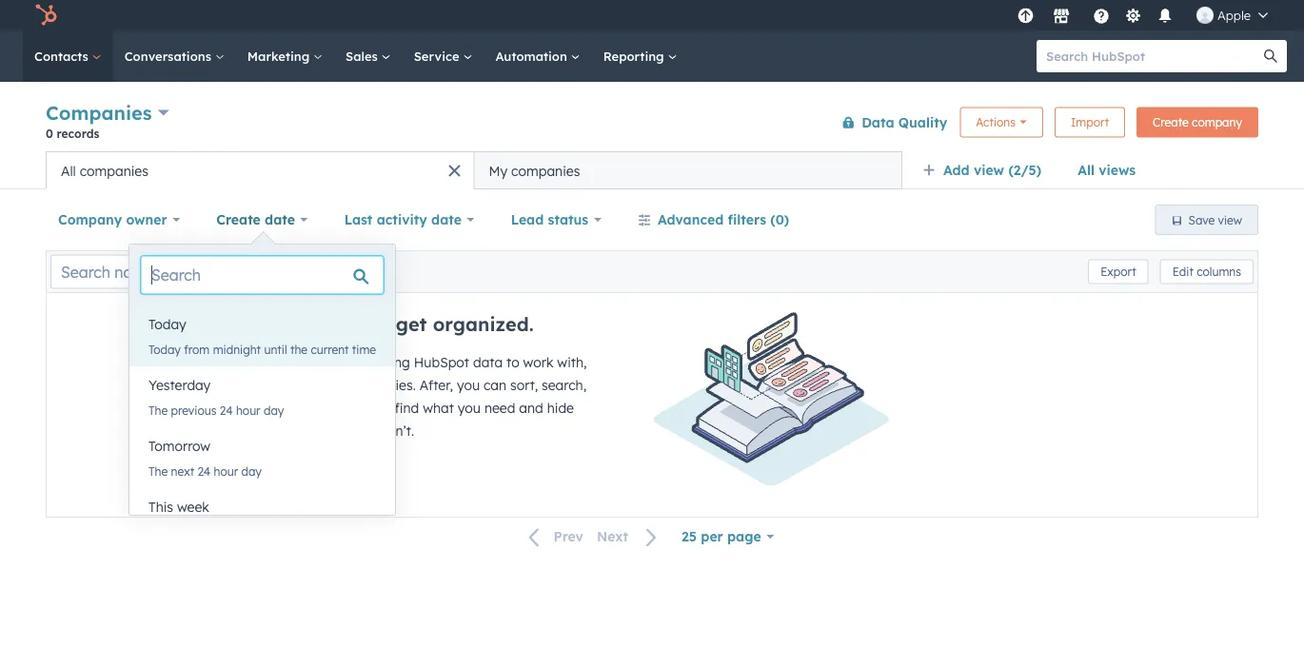 Task type: describe. For each thing, give the bounding box(es) containing it.
search button
[[1255, 40, 1287, 72]]

midnight
[[213, 342, 261, 357]]

create for create date
[[216, 211, 261, 228]]

marketplaces button
[[1042, 0, 1081, 30]]

import button
[[1055, 107, 1125, 138]]

tomorrow button
[[129, 427, 395, 466]]

add view (2/5) button
[[910, 151, 1065, 189]]

0 horizontal spatial what
[[318, 423, 349, 439]]

pagination navigation
[[517, 524, 669, 550]]

add
[[943, 162, 970, 179]]

week
[[177, 499, 209, 516]]

columns
[[1197, 265, 1241, 279]]

help image
[[1093, 9, 1110, 26]]

save view button
[[1155, 205, 1259, 235]]

sales
[[346, 48, 381, 64]]

companies button
[[46, 99, 169, 127]]

last
[[344, 211, 373, 228]]

quality
[[899, 114, 948, 130]]

companies for my companies
[[511, 162, 580, 179]]

giving
[[372, 354, 410, 371]]

my
[[489, 162, 508, 179]]

advanced
[[658, 211, 724, 228]]

settings link
[[1121, 5, 1145, 25]]

filters
[[728, 211, 766, 228]]

time
[[318, 312, 365, 336]]

(0)
[[770, 211, 789, 228]]

apple
[[1218, 7, 1251, 23]]

until
[[264, 342, 287, 357]]

date inside 'create date' dropdown button
[[265, 211, 295, 228]]

24 for yesterday
[[220, 403, 233, 417]]

Search HubSpot search field
[[1037, 40, 1270, 72]]

data
[[862, 114, 894, 130]]

25
[[682, 528, 697, 545]]

import
[[1071, 115, 1109, 129]]

hour for tomorrow
[[214, 464, 238, 478]]

25 per page
[[682, 528, 761, 545]]

per
[[701, 528, 723, 545]]

by
[[353, 354, 368, 371]]

yesterday the previous 24 hour day
[[149, 377, 284, 417]]

all for all companies
[[61, 162, 76, 179]]

1 today from the top
[[149, 316, 186, 333]]

yesterday
[[149, 377, 211, 394]]

all companies button
[[46, 151, 474, 189]]

advanced filters (0)
[[658, 211, 789, 228]]

don't.
[[379, 423, 414, 439]]

next button
[[590, 525, 669, 550]]

edit columns button
[[1160, 259, 1254, 284]]

this week
[[149, 499, 209, 516]]

upgrade image
[[1017, 8, 1034, 25]]

status
[[548, 211, 589, 228]]

2 and from the left
[[519, 400, 543, 417]]

edit
[[1173, 265, 1194, 279]]

records
[[57, 126, 99, 140]]

after,
[[420, 377, 453, 394]]

find
[[395, 400, 419, 417]]

marketing link
[[236, 30, 334, 82]]

2 vertical spatial you
[[352, 423, 375, 439]]

hubspot link
[[23, 4, 71, 27]]

all views link
[[1065, 151, 1148, 189]]

lead
[[511, 211, 544, 228]]

add view (2/5)
[[943, 162, 1042, 179]]

create for create company
[[1153, 115, 1189, 129]]

1 vertical spatial you
[[458, 400, 481, 417]]

date inside last activity date popup button
[[431, 211, 462, 228]]

lead status
[[511, 211, 589, 228]]

view for add
[[974, 162, 1005, 179]]

views
[[1099, 162, 1136, 179]]

next
[[171, 464, 194, 478]]

yesterday button
[[129, 367, 395, 405]]

all views
[[1078, 162, 1136, 179]]

today today from midnight until the current time
[[149, 316, 376, 357]]

24 for tomorrow
[[197, 464, 211, 478]]

companies banner
[[46, 98, 1259, 151]]

create date
[[216, 211, 295, 228]]

1 vertical spatial to
[[507, 354, 520, 371]]

page
[[727, 528, 761, 545]]

notifications image
[[1157, 9, 1174, 26]]

25 per page button
[[669, 518, 787, 556]]

marketing
[[247, 48, 313, 64]]

view for save
[[1218, 213, 1242, 227]]

data quality
[[862, 114, 948, 130]]

last activity date
[[344, 211, 462, 228]]

all for all views
[[1078, 162, 1095, 179]]

filter
[[345, 400, 374, 417]]

all companies
[[61, 162, 148, 179]]

advanced filters (0) button
[[625, 201, 802, 239]]

marketplaces image
[[1053, 9, 1070, 26]]

help button
[[1085, 0, 1118, 30]]

sales link
[[334, 30, 402, 82]]

the for yesterday
[[149, 403, 168, 417]]

Search search field
[[141, 256, 384, 294]]

this
[[149, 499, 173, 516]]

Search name, phone, or domain search field
[[50, 255, 275, 289]]

list box containing today
[[129, 306, 395, 549]]

companies
[[46, 101, 152, 125]]

2 vertical spatial to
[[378, 400, 391, 417]]

tomorrow
[[149, 438, 211, 455]]

hide
[[547, 400, 574, 417]]



Task type: locate. For each thing, give the bounding box(es) containing it.
1 horizontal spatial 24
[[220, 403, 233, 417]]

edit columns
[[1173, 265, 1241, 279]]

companies up company owner
[[80, 162, 148, 179]]

1 horizontal spatial day
[[264, 403, 284, 417]]

export
[[1101, 265, 1136, 279]]

start by giving hubspot data to work with, like companies. after, you can sort, search, and filter to find what you need and hide what you don't.
[[318, 354, 587, 439]]

today left from on the bottom
[[149, 342, 181, 357]]

view inside button
[[1218, 213, 1242, 227]]

this week button
[[129, 488, 395, 526]]

date right activity
[[431, 211, 462, 228]]

day for tomorrow
[[241, 464, 262, 478]]

24 inside yesterday the previous 24 hour day
[[220, 403, 233, 417]]

2 today from the top
[[149, 342, 181, 357]]

list box
[[129, 306, 395, 549]]

company
[[58, 211, 122, 228]]

companies.
[[342, 377, 416, 394]]

companies for all companies
[[80, 162, 148, 179]]

2 the from the top
[[149, 464, 168, 478]]

hubspot
[[414, 354, 469, 371]]

0 vertical spatial you
[[457, 377, 480, 394]]

0 horizontal spatial view
[[974, 162, 1005, 179]]

1 horizontal spatial view
[[1218, 213, 1242, 227]]

to left find at the left bottom of page
[[378, 400, 391, 417]]

hour for yesterday
[[236, 403, 260, 417]]

day up tomorrow button
[[264, 403, 284, 417]]

owner
[[126, 211, 167, 228]]

24 right 'next'
[[197, 464, 211, 478]]

automation link
[[484, 30, 592, 82]]

(2/5)
[[1009, 162, 1042, 179]]

0 vertical spatial to
[[370, 312, 390, 336]]

conversations link
[[113, 30, 236, 82]]

date down all companies button
[[265, 211, 295, 228]]

0 horizontal spatial all
[[61, 162, 76, 179]]

0 horizontal spatial and
[[318, 400, 342, 417]]

company owner button
[[46, 201, 193, 239]]

1 horizontal spatial and
[[519, 400, 543, 417]]

0 horizontal spatial companies
[[80, 162, 148, 179]]

1 vertical spatial view
[[1218, 213, 1242, 227]]

from
[[184, 342, 210, 357]]

hour inside tomorrow the next 24 hour day
[[214, 464, 238, 478]]

create company
[[1153, 115, 1242, 129]]

time to get organized.
[[318, 312, 534, 336]]

all inside button
[[61, 162, 76, 179]]

apple button
[[1185, 0, 1280, 30]]

company owner
[[58, 211, 167, 228]]

0 horizontal spatial create
[[216, 211, 261, 228]]

day
[[264, 403, 284, 417], [241, 464, 262, 478]]

and down the like
[[318, 400, 342, 417]]

today up from on the bottom
[[149, 316, 186, 333]]

0 vertical spatial day
[[264, 403, 284, 417]]

apple menu
[[1012, 0, 1281, 30]]

view right save
[[1218, 213, 1242, 227]]

start
[[318, 354, 349, 371]]

activity
[[377, 211, 427, 228]]

sort,
[[510, 377, 538, 394]]

hour up tomorrow button
[[236, 403, 260, 417]]

you left need
[[458, 400, 481, 417]]

and down the sort, on the bottom
[[519, 400, 543, 417]]

settings image
[[1125, 8, 1142, 25]]

what down after,
[[423, 400, 454, 417]]

create left company
[[1153, 115, 1189, 129]]

1 horizontal spatial create
[[1153, 115, 1189, 129]]

save
[[1189, 213, 1215, 227]]

to up time
[[370, 312, 390, 336]]

to right data
[[507, 354, 520, 371]]

current
[[311, 342, 349, 357]]

hubspot image
[[34, 4, 57, 27]]

0 records
[[46, 126, 99, 140]]

1 date from the left
[[265, 211, 295, 228]]

the inside tomorrow the next 24 hour day
[[149, 464, 168, 478]]

create company button
[[1137, 107, 1259, 138]]

1 horizontal spatial companies
[[511, 162, 580, 179]]

0 vertical spatial 24
[[220, 403, 233, 417]]

the left 'next'
[[149, 464, 168, 478]]

2 date from the left
[[431, 211, 462, 228]]

companies inside all companies button
[[80, 162, 148, 179]]

day inside yesterday the previous 24 hour day
[[264, 403, 284, 417]]

0 vertical spatial hour
[[236, 403, 260, 417]]

0
[[46, 126, 53, 140]]

24 right the previous
[[220, 403, 233, 417]]

all down 0 records
[[61, 162, 76, 179]]

the for tomorrow
[[149, 464, 168, 478]]

0 vertical spatial today
[[149, 316, 186, 333]]

0 vertical spatial what
[[423, 400, 454, 417]]

24 inside tomorrow the next 24 hour day
[[197, 464, 211, 478]]

0 vertical spatial create
[[1153, 115, 1189, 129]]

hour right 'next'
[[214, 464, 238, 478]]

you down "filter" on the bottom of the page
[[352, 423, 375, 439]]

1 and from the left
[[318, 400, 342, 417]]

export button
[[1088, 259, 1149, 284]]

need
[[485, 400, 515, 417]]

upgrade link
[[1014, 5, 1038, 25]]

notifications button
[[1149, 0, 1181, 30]]

work
[[523, 354, 554, 371]]

what
[[423, 400, 454, 417], [318, 423, 349, 439]]

hour
[[236, 403, 260, 417], [214, 464, 238, 478]]

0 horizontal spatial day
[[241, 464, 262, 478]]

1 vertical spatial create
[[216, 211, 261, 228]]

1 vertical spatial day
[[241, 464, 262, 478]]

1 vertical spatial today
[[149, 342, 181, 357]]

you left can
[[457, 377, 480, 394]]

hour inside yesterday the previous 24 hour day
[[236, 403, 260, 417]]

the
[[149, 403, 168, 417], [149, 464, 168, 478]]

view inside popup button
[[974, 162, 1005, 179]]

data quality button
[[829, 103, 949, 141]]

to
[[370, 312, 390, 336], [507, 354, 520, 371], [378, 400, 391, 417]]

last activity date button
[[332, 201, 487, 239]]

0 vertical spatial the
[[149, 403, 168, 417]]

my companies button
[[474, 151, 903, 189]]

view right add
[[974, 162, 1005, 179]]

get
[[396, 312, 427, 336]]

search image
[[1264, 50, 1278, 63]]

service link
[[402, 30, 484, 82]]

1 horizontal spatial date
[[431, 211, 462, 228]]

create down all companies button
[[216, 211, 261, 228]]

create inside dropdown button
[[216, 211, 261, 228]]

day inside tomorrow the next 24 hour day
[[241, 464, 262, 478]]

the inside yesterday the previous 24 hour day
[[149, 403, 168, 417]]

conversations
[[124, 48, 215, 64]]

prev button
[[517, 525, 590, 550]]

save view
[[1189, 213, 1242, 227]]

contacts
[[34, 48, 92, 64]]

the down yesterday
[[149, 403, 168, 417]]

2 companies from the left
[[511, 162, 580, 179]]

company
[[1192, 115, 1242, 129]]

today button
[[129, 306, 395, 344]]

search,
[[542, 377, 587, 394]]

with,
[[557, 354, 587, 371]]

reporting link
[[592, 30, 689, 82]]

1 vertical spatial what
[[318, 423, 349, 439]]

1 horizontal spatial what
[[423, 400, 454, 417]]

what down "filter" on the bottom of the page
[[318, 423, 349, 439]]

2 all from the left
[[61, 162, 76, 179]]

bob builder image
[[1197, 7, 1214, 24]]

0 horizontal spatial 24
[[197, 464, 211, 478]]

1 all from the left
[[1078, 162, 1095, 179]]

1 horizontal spatial all
[[1078, 162, 1095, 179]]

companies inside my companies button
[[511, 162, 580, 179]]

1 the from the top
[[149, 403, 168, 417]]

1 vertical spatial hour
[[214, 464, 238, 478]]

actions
[[976, 115, 1016, 129]]

all left "views"
[[1078, 162, 1095, 179]]

data
[[473, 354, 503, 371]]

contacts link
[[23, 30, 113, 82]]

all
[[1078, 162, 1095, 179], [61, 162, 76, 179]]

view
[[974, 162, 1005, 179], [1218, 213, 1242, 227]]

you
[[457, 377, 480, 394], [458, 400, 481, 417], [352, 423, 375, 439]]

lead status button
[[499, 201, 614, 239]]

0 horizontal spatial date
[[265, 211, 295, 228]]

0 vertical spatial view
[[974, 162, 1005, 179]]

day up this week button on the bottom
[[241, 464, 262, 478]]

1 vertical spatial 24
[[197, 464, 211, 478]]

organized.
[[433, 312, 534, 336]]

tomorrow the next 24 hour day
[[149, 438, 262, 478]]

create inside button
[[1153, 115, 1189, 129]]

like
[[318, 377, 338, 394]]

time
[[352, 342, 376, 357]]

day for yesterday
[[264, 403, 284, 417]]

1 companies from the left
[[80, 162, 148, 179]]

can
[[484, 377, 507, 394]]

companies right my
[[511, 162, 580, 179]]

previous
[[171, 403, 217, 417]]

1 vertical spatial the
[[149, 464, 168, 478]]



Task type: vqa. For each thing, say whether or not it's contained in the screenshot.
all views
yes



